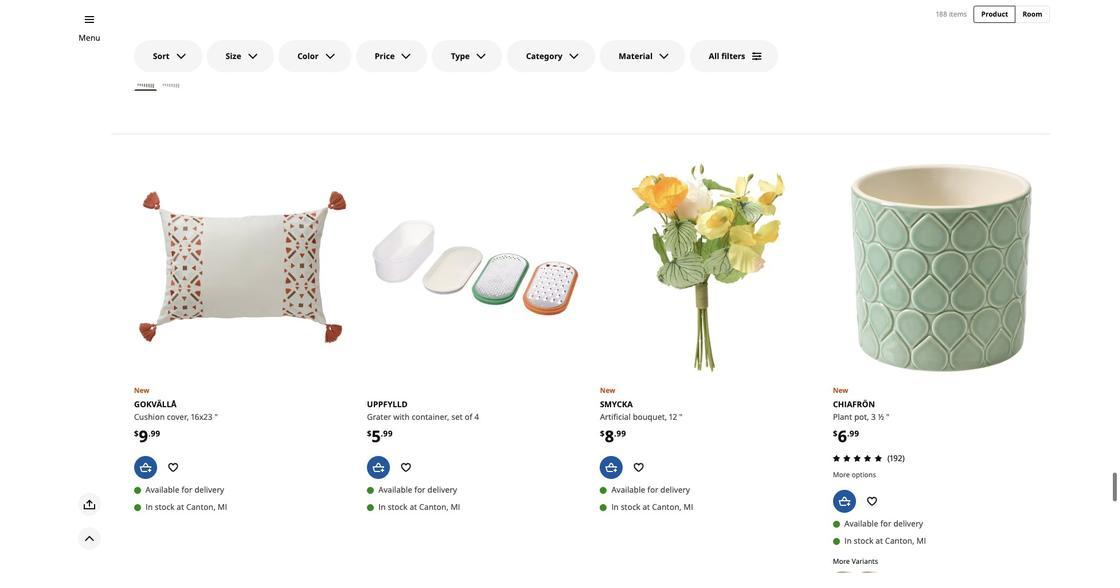 Task type: locate. For each thing, give the bounding box(es) containing it.
available down the save to favorites, chiafrön, plant pot 'image'
[[845, 518, 879, 529]]

artificial
[[600, 411, 631, 422]]

at for chiafrön plant pot, indoor/outdoor green, 3 ½ " "image"
[[876, 535, 884, 546]]

99 right 5
[[383, 427, 393, 438]]

0 vertical spatial more
[[134, 54, 151, 64]]

. down the grater
[[381, 427, 383, 438]]

uppfylld
[[367, 398, 408, 409]]

" inside new gokvällå cushion cover, 16x23 " $ 9 . 99
[[215, 411, 218, 422]]

for down save to favorites, gokvällå, cushion cover icon
[[182, 484, 193, 495]]

save to favorites, gokvällå, cushion cover image
[[162, 456, 185, 479]]

new gokvällå cushion cover, 16x23 " $ 9 . 99
[[134, 385, 218, 446]]

0 horizontal spatial "
[[215, 411, 218, 422]]

for down save to favorites, uppfylld, grater with container, set of 4 icon
[[415, 484, 426, 495]]

$
[[134, 427, 139, 438], [367, 427, 372, 438], [600, 427, 605, 438], [834, 427, 838, 438]]

for down save to favorites, smycka, artificial bouquet "image"
[[648, 484, 659, 495]]

stock
[[172, 33, 191, 44], [621, 40, 641, 51], [155, 501, 175, 512], [388, 501, 408, 512], [621, 501, 641, 512], [854, 535, 874, 546]]

0 vertical spatial of
[[162, 33, 169, 44]]

new inside new chiafrön plant pot, 3 ½ " $ 6 . 99
[[834, 385, 849, 395]]

2 vertical spatial more
[[834, 556, 851, 566]]

variants for "chiafrön plant pot, indoor/outdoor green, 4 ¾ "" image at right
[[852, 556, 879, 566]]

2 horizontal spatial new
[[834, 385, 849, 395]]

1 horizontal spatial new
[[600, 385, 616, 395]]

0 horizontal spatial new
[[134, 385, 150, 395]]

1 horizontal spatial variants
[[852, 556, 879, 566]]

more
[[134, 54, 151, 64], [834, 470, 851, 479], [834, 556, 851, 566]]

. down plant
[[848, 427, 850, 438]]

. inside new smycka artificial bouquet, 12 " $ 8 . 99
[[615, 427, 617, 438]]

99 inside uppfylld grater with container, set of 4 $ 5 . 99
[[383, 427, 393, 438]]

uppfylld grater with container, set of 4 $ 5 . 99
[[367, 398, 479, 446]]

99 right 8
[[617, 427, 627, 438]]

more variants for "chiafrön plant pot, indoor/outdoor green, 4 ¾ "" image at right
[[834, 556, 879, 566]]

4 99 from the left
[[850, 427, 860, 438]]

available for delivery down the save to favorites, chiafrön, plant pot 'image'
[[845, 518, 924, 529]]

available for delivery
[[146, 484, 224, 495], [379, 484, 457, 495], [612, 484, 691, 495], [845, 518, 924, 529]]

1 vertical spatial of
[[465, 411, 473, 422]]

available for delivery down save to favorites, uppfylld, grater with container, set of 4 icon
[[379, 484, 457, 495]]

at
[[193, 33, 201, 44], [643, 40, 650, 51], [177, 501, 184, 512], [410, 501, 417, 512], [643, 501, 650, 512], [876, 535, 884, 546]]

3 " from the left
[[887, 411, 890, 422]]

12
[[670, 411, 678, 422]]

available for 5
[[379, 484, 413, 495]]

" for 9
[[215, 411, 218, 422]]

99 right '6'
[[850, 427, 860, 438]]

new for 8
[[600, 385, 616, 395]]

for for 9
[[182, 484, 193, 495]]

. inside new chiafrön plant pot, 3 ½ " $ 6 . 99
[[848, 427, 850, 438]]

items
[[950, 9, 968, 19]]

new up chiafrön
[[834, 385, 849, 395]]

2 horizontal spatial "
[[887, 411, 890, 422]]

$ down artificial
[[600, 427, 605, 438]]

99 inside new smycka artificial bouquet, 12 " $ 8 . 99
[[617, 427, 627, 438]]

" inside new smycka artificial bouquet, 12 " $ 8 . 99
[[680, 411, 683, 422]]

of right out
[[162, 33, 169, 44]]

available
[[146, 484, 180, 495], [379, 484, 413, 495], [612, 484, 646, 495], [845, 518, 879, 529]]

add to bag, gokvällå, cushion cover image
[[134, 456, 157, 479]]

1 vertical spatial variants
[[852, 556, 879, 566]]

2 99 from the left
[[383, 427, 393, 438]]

16x23
[[191, 411, 213, 422]]

new smycka artificial bouquet, 12 " $ 8 . 99
[[600, 385, 683, 446]]

all filters
[[709, 50, 746, 61]]

"
[[215, 411, 218, 422], [680, 411, 683, 422], [887, 411, 890, 422]]

0 horizontal spatial variants
[[153, 54, 179, 64]]

mi for gokvällå cushion cover, off-white, 16x23 " image
[[218, 501, 227, 512]]

size
[[226, 50, 241, 61]]

mi
[[234, 33, 244, 44], [684, 40, 694, 51], [218, 501, 227, 512], [451, 501, 460, 512], [684, 501, 694, 512], [917, 535, 927, 546]]

3 $ from the left
[[600, 427, 605, 438]]

new up smycka
[[600, 385, 616, 395]]

more options
[[834, 470, 877, 479]]

add to bag, uppfylld, grater with container, set of 4 image
[[367, 456, 390, 479]]

save to favorites, uppfylld, grater with container, set of 4 image
[[395, 456, 418, 479]]

variants up "chiafrön plant pot, indoor/outdoor green, 4 ¾ "" image at right
[[852, 556, 879, 566]]

99
[[151, 427, 160, 438], [383, 427, 393, 438], [617, 427, 627, 438], [850, 427, 860, 438]]

0 vertical spatial variants
[[153, 54, 179, 64]]

0 horizontal spatial more variants
[[134, 54, 179, 64]]

with
[[394, 411, 410, 422]]

type button
[[432, 40, 503, 72]]

all
[[709, 50, 720, 61]]

3 99 from the left
[[617, 427, 627, 438]]

available down save to favorites, uppfylld, grater with container, set of 4 icon
[[379, 484, 413, 495]]

" right 12
[[680, 411, 683, 422]]

canton,
[[203, 33, 232, 44], [653, 40, 682, 51], [186, 501, 216, 512], [419, 501, 449, 512], [653, 501, 682, 512], [886, 535, 915, 546]]

$ down plant
[[834, 427, 838, 438]]

1 horizontal spatial of
[[465, 411, 473, 422]]

" right ½
[[887, 411, 890, 422]]

99 right 9
[[151, 427, 160, 438]]

available for delivery down save to favorites, smycka, artificial bouquet "image"
[[612, 484, 691, 495]]

at for gokvällå cushion cover, off-white, 16x23 " image
[[177, 501, 184, 512]]

delivery for 5
[[428, 484, 457, 495]]

of
[[162, 33, 169, 44], [465, 411, 473, 422]]

in for 9
[[146, 501, 153, 512]]

of left 4
[[465, 411, 473, 422]]

sort button
[[134, 40, 202, 72]]

cover,
[[167, 411, 189, 422]]

uppfylld grater with container, set of 4, mixed colors image
[[367, 159, 584, 376]]

chiafrön
[[834, 398, 876, 409]]

. down artificial
[[615, 427, 617, 438]]

material
[[619, 50, 653, 61]]

2 " from the left
[[680, 411, 683, 422]]

delivery
[[195, 484, 224, 495], [428, 484, 457, 495], [661, 484, 691, 495], [894, 518, 924, 529]]

add to bag, smycka, artificial bouquet image
[[600, 456, 623, 479]]

1 horizontal spatial more variants
[[834, 556, 879, 566]]

2 . from the left
[[381, 427, 383, 438]]

1 . from the left
[[148, 427, 151, 438]]

review: 4.9 out of 5 stars. total reviews: 192 image
[[830, 451, 886, 465]]

stock for chiafrön plant pot, indoor/outdoor green, 3 ½ " "image"
[[854, 535, 874, 546]]

3
[[872, 411, 876, 422]]

more variants up "chiafrön plant pot, indoor/outdoor green, 4 ¾ "" image at right
[[834, 556, 879, 566]]

klokhet unscented candle, light lilac, 9 ¾ " image
[[161, 68, 181, 88]]

more variants
[[134, 54, 179, 64], [834, 556, 879, 566]]

6
[[838, 425, 848, 446]]

3 . from the left
[[615, 427, 617, 438]]

.
[[148, 427, 151, 438], [381, 427, 383, 438], [615, 427, 617, 438], [848, 427, 850, 438]]

room
[[1023, 9, 1043, 19]]

color
[[298, 50, 319, 61]]

new up gokvällå
[[134, 385, 150, 395]]

" right 16x23
[[215, 411, 218, 422]]

for for 8
[[648, 484, 659, 495]]

new inside new gokvällå cushion cover, 16x23 " $ 9 . 99
[[134, 385, 150, 395]]

variants
[[153, 54, 179, 64], [852, 556, 879, 566]]

variants up klokhet unscented candle, light lilac, 9 ¾ " icon
[[153, 54, 179, 64]]

$ inside new gokvällå cushion cover, 16x23 " $ 9 . 99
[[134, 427, 139, 438]]

$ down cushion
[[134, 427, 139, 438]]

more variants down out
[[134, 54, 179, 64]]

2 $ from the left
[[367, 427, 372, 438]]

0 vertical spatial more variants
[[134, 54, 179, 64]]

4 . from the left
[[848, 427, 850, 438]]

new
[[134, 385, 150, 395], [600, 385, 616, 395], [834, 385, 849, 395]]

. inside uppfylld grater with container, set of 4 $ 5 . 99
[[381, 427, 383, 438]]

$ down the grater
[[367, 427, 372, 438]]

1 99 from the left
[[151, 427, 160, 438]]

in for $
[[379, 501, 386, 512]]

of inside uppfylld grater with container, set of 4 $ 5 . 99
[[465, 411, 473, 422]]

more for klokhet unscented candle, light lilac, 9 ¾ " icon
[[134, 54, 151, 64]]

in
[[612, 40, 619, 51], [146, 501, 153, 512], [379, 501, 386, 512], [612, 501, 619, 512], [845, 535, 852, 546]]

4 $ from the left
[[834, 427, 838, 438]]

price
[[375, 50, 395, 61]]

new for 9
[[134, 385, 150, 395]]

1 $ from the left
[[134, 427, 139, 438]]

1 horizontal spatial "
[[680, 411, 683, 422]]

for
[[182, 484, 193, 495], [415, 484, 426, 495], [648, 484, 659, 495], [881, 518, 892, 529]]

stock for gokvällå cushion cover, off-white, 16x23 " image
[[155, 501, 175, 512]]

new chiafrön plant pot, 3 ½ " $ 6 . 99
[[834, 385, 890, 446]]

mi for the smycka artificial bouquet, indoor/outdoor/yellow orange, 12 " image
[[684, 501, 694, 512]]

. down cushion
[[148, 427, 151, 438]]

1 vertical spatial more variants
[[834, 556, 879, 566]]

available for 9
[[146, 484, 180, 495]]

1 " from the left
[[215, 411, 218, 422]]

new inside new smycka artificial bouquet, 12 " $ 8 . 99
[[600, 385, 616, 395]]

available down save to favorites, gokvällå, cushion cover icon
[[146, 484, 180, 495]]

type
[[451, 50, 470, 61]]

in stock at canton, mi
[[612, 40, 694, 51], [146, 501, 227, 512], [379, 501, 460, 512], [612, 501, 694, 512], [845, 535, 927, 546]]

available down save to favorites, smycka, artificial bouquet "image"
[[612, 484, 646, 495]]

stock for the smycka artificial bouquet, indoor/outdoor/yellow orange, 12 " image
[[621, 501, 641, 512]]

available for delivery down save to favorites, gokvällå, cushion cover icon
[[146, 484, 224, 495]]



Task type: vqa. For each thing, say whether or not it's contained in the screenshot.
Search by product text field
no



Task type: describe. For each thing, give the bounding box(es) containing it.
at for the uppfylld grater with container, set of 4, mixed colors image
[[410, 501, 417, 512]]

99 inside new chiafrön plant pot, 3 ½ " $ 6 . 99
[[850, 427, 860, 438]]

all filters button
[[690, 40, 779, 72]]

price button
[[356, 40, 428, 72]]

(192)
[[888, 452, 905, 463]]

in stock at canton, mi for 9
[[146, 501, 227, 512]]

variants for klokhet unscented candle, light lilac, 9 ¾ " icon
[[153, 54, 179, 64]]

chiafrön plant pot, indoor/outdoor green, 3 ½ " image
[[834, 159, 1051, 376]]

container,
[[412, 411, 450, 422]]

available for delivery for 9
[[146, 484, 224, 495]]

cushion
[[134, 411, 165, 422]]

canton, for chiafrön plant pot, indoor/outdoor green, 3 ½ " "image"
[[886, 535, 915, 546]]

gokvällå
[[134, 398, 177, 409]]

category
[[526, 50, 563, 61]]

188
[[937, 9, 948, 19]]

category button
[[507, 40, 596, 72]]

grater
[[367, 411, 392, 422]]

add to bag, chiafrön, plant pot image
[[834, 490, 856, 513]]

smycka
[[600, 398, 633, 409]]

0 horizontal spatial of
[[162, 33, 169, 44]]

color button
[[279, 40, 351, 72]]

for for 5
[[415, 484, 426, 495]]

set
[[452, 411, 463, 422]]

99 inside new gokvällå cushion cover, 16x23 " $ 9 . 99
[[151, 427, 160, 438]]

in stock at canton, mi for $
[[379, 501, 460, 512]]

" for 8
[[680, 411, 683, 422]]

sort
[[153, 50, 170, 61]]

at for the smycka artificial bouquet, indoor/outdoor/yellow orange, 12 " image
[[643, 501, 650, 512]]

delivery for 8
[[661, 484, 691, 495]]

bouquet,
[[633, 411, 667, 422]]

1 vertical spatial more
[[834, 470, 851, 479]]

product button
[[975, 6, 1016, 23]]

options
[[852, 470, 877, 479]]

save to favorites, chiafrön, plant pot image
[[861, 490, 884, 513]]

smycka artificial bouquet, indoor/outdoor/yellow orange, 12 " image
[[600, 159, 817, 376]]

canton, for the uppfylld grater with container, set of 4, mixed colors image
[[419, 501, 449, 512]]

more variants for klokhet unscented candle, light lilac, 9 ¾ " icon
[[134, 54, 179, 64]]

$ inside uppfylld grater with container, set of 4 $ 5 . 99
[[367, 427, 372, 438]]

menu
[[79, 32, 100, 43]]

canton, for the smycka artificial bouquet, indoor/outdoor/yellow orange, 12 " image
[[653, 501, 682, 512]]

available for delivery for 8
[[612, 484, 691, 495]]

for down the save to favorites, chiafrön, plant pot 'image'
[[881, 518, 892, 529]]

filters
[[722, 50, 746, 61]]

out
[[146, 33, 160, 44]]

in stock at canton, mi for 8
[[612, 501, 694, 512]]

available for 8
[[612, 484, 646, 495]]

available for delivery for 5
[[379, 484, 457, 495]]

material button
[[600, 40, 686, 72]]

menu button
[[79, 32, 100, 44]]

. inside new gokvällå cushion cover, 16x23 " $ 9 . 99
[[148, 427, 151, 438]]

in for 8
[[612, 501, 619, 512]]

8
[[605, 425, 615, 446]]

stock for the uppfylld grater with container, set of 4, mixed colors image
[[388, 501, 408, 512]]

mi for the uppfylld grater with container, set of 4, mixed colors image
[[451, 501, 460, 512]]

$ inside new smycka artificial bouquet, 12 " $ 8 . 99
[[600, 427, 605, 438]]

canton, for gokvällå cushion cover, off-white, 16x23 " image
[[186, 501, 216, 512]]

188 items
[[937, 9, 968, 19]]

size button
[[207, 40, 274, 72]]

more for "chiafrön plant pot, indoor/outdoor green, 4 ¾ "" image at right
[[834, 556, 851, 566]]

gokvällå cushion cover, off-white, 16x23 " image
[[134, 159, 351, 376]]

9
[[139, 425, 148, 446]]

out of stock at canton, mi
[[146, 33, 244, 44]]

save to favorites, smycka, artificial bouquet image
[[628, 456, 651, 479]]

mi for chiafrön plant pot, indoor/outdoor green, 3 ½ " "image"
[[917, 535, 927, 546]]

new for 6
[[834, 385, 849, 395]]

product
[[982, 9, 1009, 19]]

pot,
[[855, 411, 870, 422]]

chiafrön plant pot, indoor/outdoor green, 4 ¾ " image
[[860, 570, 880, 573]]

4
[[475, 411, 479, 422]]

delivery for 9
[[195, 484, 224, 495]]

½
[[879, 411, 885, 422]]

room button
[[1016, 6, 1051, 23]]

5
[[372, 425, 381, 446]]

" inside new chiafrön plant pot, 3 ½ " $ 6 . 99
[[887, 411, 890, 422]]

$ inside new chiafrön plant pot, 3 ½ " $ 6 . 99
[[834, 427, 838, 438]]

plant
[[834, 411, 853, 422]]



